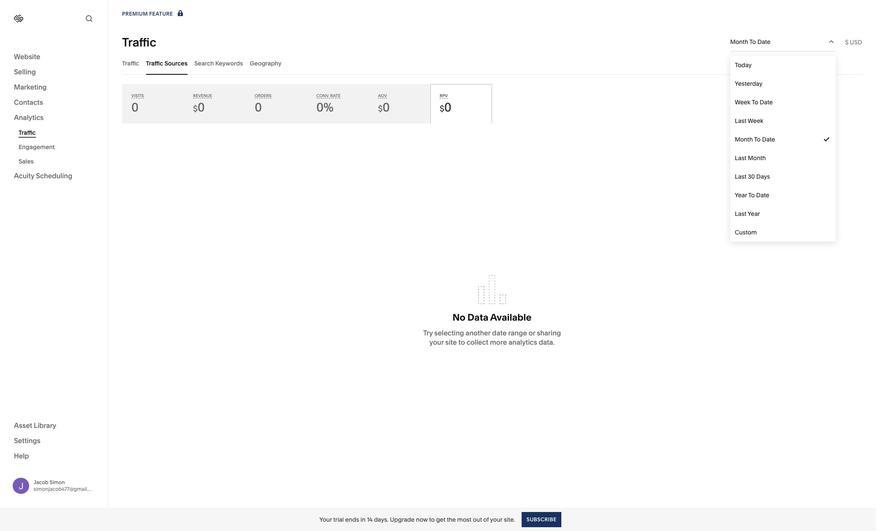 Task type: locate. For each thing, give the bounding box(es) containing it.
3 0 from the left
[[255, 100, 262, 115]]

year down year to date at the top of page
[[748, 210, 760, 218]]

traffic sources
[[146, 59, 188, 67]]

date
[[492, 329, 507, 337]]

2 $ 0 from the left
[[378, 100, 390, 115]]

marketing
[[14, 83, 47, 91]]

to up last month
[[755, 136, 761, 143]]

month down last week
[[735, 136, 753, 143]]

1 last from the top
[[735, 117, 747, 125]]

week down yesterday
[[735, 98, 751, 106]]

0 vertical spatial month
[[731, 38, 749, 46]]

site
[[446, 338, 457, 346]]

revenue
[[193, 93, 212, 98]]

3 last from the top
[[735, 173, 747, 180]]

website
[[14, 52, 40, 61]]

month up today
[[731, 38, 749, 46]]

0 down 'orders'
[[255, 100, 262, 115]]

0 vertical spatial year
[[735, 191, 747, 199]]

date
[[758, 38, 771, 46], [760, 98, 773, 106], [762, 136, 776, 143], [757, 191, 770, 199]]

to down 30
[[749, 191, 755, 199]]

tab list
[[122, 52, 863, 75]]

orders
[[255, 93, 272, 98]]

$
[[846, 38, 849, 46], [193, 104, 198, 114], [378, 104, 383, 114], [440, 104, 445, 114]]

your trial ends in 14 days. upgrade now to get the most out of your site.
[[320, 516, 515, 523]]

feature
[[149, 11, 173, 17]]

visits 0
[[131, 93, 144, 115]]

0 down aov
[[383, 100, 390, 115]]

trial
[[333, 516, 344, 523]]

month to date up today
[[731, 38, 771, 46]]

site.
[[504, 516, 515, 523]]

0 vertical spatial week
[[735, 98, 751, 106]]

0
[[131, 100, 139, 115], [198, 100, 205, 115], [255, 100, 262, 115], [383, 100, 390, 115], [445, 100, 452, 115]]

upgrade
[[390, 516, 415, 523]]

1 horizontal spatial year
[[748, 210, 760, 218]]

asset
[[14, 421, 32, 430]]

0 for revenue
[[198, 100, 205, 115]]

to inside button
[[750, 38, 756, 46]]

marketing link
[[14, 82, 94, 93]]

0 vertical spatial to
[[459, 338, 465, 346]]

last up custom
[[735, 210, 747, 218]]

$ left usd
[[846, 38, 849, 46]]

in
[[361, 516, 366, 523]]

0 down "rpv"
[[445, 100, 452, 115]]

sharing
[[537, 329, 561, 337]]

$ down aov
[[378, 104, 383, 114]]

of
[[484, 516, 489, 523]]

week
[[735, 98, 751, 106], [748, 117, 764, 125]]

to
[[750, 38, 756, 46], [752, 98, 759, 106], [755, 136, 761, 143], [749, 191, 755, 199]]

$ 0 down aov
[[378, 100, 390, 115]]

last up last 30 days
[[735, 154, 747, 162]]

acuity
[[14, 172, 34, 180]]

year
[[735, 191, 747, 199], [748, 210, 760, 218]]

analytics
[[509, 338, 537, 346]]

2 0 from the left
[[198, 100, 205, 115]]

4 last from the top
[[735, 210, 747, 218]]

$ down revenue
[[193, 104, 198, 114]]

1 0 from the left
[[131, 100, 139, 115]]

rate
[[330, 93, 341, 98]]

$ 0 down "rpv"
[[440, 100, 452, 115]]

$ for rpv
[[440, 104, 445, 114]]

1 vertical spatial your
[[490, 516, 503, 523]]

date inside button
[[758, 38, 771, 46]]

acuity scheduling link
[[14, 171, 94, 181]]

to left get
[[429, 516, 435, 523]]

0 horizontal spatial to
[[429, 516, 435, 523]]

0 vertical spatial your
[[430, 338, 444, 346]]

more
[[490, 338, 507, 346]]

$ down "rpv"
[[440, 104, 445, 114]]

get
[[436, 516, 446, 523]]

usd
[[850, 38, 863, 46]]

days
[[757, 173, 770, 180]]

to right site
[[459, 338, 465, 346]]

to up today
[[750, 38, 756, 46]]

your right of
[[490, 516, 503, 523]]

try
[[423, 329, 433, 337]]

your
[[430, 338, 444, 346], [490, 516, 503, 523]]

traffic
[[122, 35, 156, 49], [122, 59, 139, 67], [146, 59, 163, 67], [19, 129, 36, 137]]

last month
[[735, 154, 766, 162]]

to up last week
[[752, 98, 759, 106]]

month inside button
[[731, 38, 749, 46]]

geography button
[[250, 52, 282, 75]]

last down week to date
[[735, 117, 747, 125]]

1 horizontal spatial to
[[459, 338, 465, 346]]

custom
[[735, 229, 757, 236]]

last left 30
[[735, 173, 747, 180]]

month to date
[[731, 38, 771, 46], [735, 136, 776, 143]]

3 $ 0 from the left
[[440, 100, 452, 115]]

month up last 30 days
[[748, 154, 766, 162]]

month
[[731, 38, 749, 46], [735, 136, 753, 143], [748, 154, 766, 162]]

last week
[[735, 117, 764, 125]]

4 0 from the left
[[383, 100, 390, 115]]

0 inside orders 0
[[255, 100, 262, 115]]

to
[[459, 338, 465, 346], [429, 516, 435, 523]]

week down week to date
[[748, 117, 764, 125]]

today
[[735, 61, 752, 69]]

last for last 30 days
[[735, 173, 747, 180]]

year up last year
[[735, 191, 747, 199]]

to inside try selecting another date range or sharing your site to collect more analytics data.
[[459, 338, 465, 346]]

most
[[458, 516, 472, 523]]

last
[[735, 117, 747, 125], [735, 154, 747, 162], [735, 173, 747, 180], [735, 210, 747, 218]]

conv. rate 0%
[[317, 93, 341, 115]]

$ usd
[[846, 38, 863, 46]]

sales link
[[19, 154, 98, 169]]

last year
[[735, 210, 760, 218]]

asset library
[[14, 421, 56, 430]]

now
[[416, 516, 428, 523]]

0 for aov
[[383, 100, 390, 115]]

0 horizontal spatial $ 0
[[193, 100, 205, 115]]

$ 0
[[193, 100, 205, 115], [378, 100, 390, 115], [440, 100, 452, 115]]

0 for rpv
[[445, 100, 452, 115]]

month to date up last month
[[735, 136, 776, 143]]

2 last from the top
[[735, 154, 747, 162]]

1 $ 0 from the left
[[193, 100, 205, 115]]

1 horizontal spatial $ 0
[[378, 100, 390, 115]]

simon
[[50, 479, 65, 485]]

your down the try
[[430, 338, 444, 346]]

traffic left sources
[[146, 59, 163, 67]]

0 vertical spatial month to date
[[731, 38, 771, 46]]

0 down revenue
[[198, 100, 205, 115]]

asset library link
[[14, 421, 94, 431]]

acuity scheduling
[[14, 172, 72, 180]]

contacts link
[[14, 98, 94, 108]]

traffic up traffic button
[[122, 35, 156, 49]]

aov
[[378, 93, 387, 98]]

5 0 from the left
[[445, 100, 452, 115]]

premium
[[122, 11, 148, 17]]

try selecting another date range or sharing your site to collect more analytics data.
[[423, 329, 561, 346]]

$ 0 down revenue
[[193, 100, 205, 115]]

0 horizontal spatial your
[[430, 338, 444, 346]]

0 down "visits"
[[131, 100, 139, 115]]

2 horizontal spatial $ 0
[[440, 100, 452, 115]]



Task type: vqa. For each thing, say whether or not it's contained in the screenshot.
Stock
no



Task type: describe. For each thing, give the bounding box(es) containing it.
$ 0 for revenue
[[193, 100, 205, 115]]

another
[[466, 329, 491, 337]]

1 vertical spatial to
[[429, 516, 435, 523]]

selling link
[[14, 67, 94, 77]]

jacob simon simonjacob477@gmail.com
[[34, 479, 99, 492]]

available
[[490, 312, 532, 323]]

1 vertical spatial week
[[748, 117, 764, 125]]

$ 0 for rpv
[[440, 100, 452, 115]]

data
[[468, 312, 489, 323]]

selling
[[14, 68, 36, 76]]

range
[[509, 329, 527, 337]]

jacob
[[34, 479, 48, 485]]

traffic button
[[122, 52, 139, 75]]

yesterday
[[735, 80, 763, 87]]

traffic sources button
[[146, 52, 188, 75]]

search keywords
[[194, 59, 243, 67]]

help
[[14, 452, 29, 460]]

geography
[[250, 59, 282, 67]]

selecting
[[435, 329, 464, 337]]

0 horizontal spatial year
[[735, 191, 747, 199]]

rpv
[[440, 93, 448, 98]]

days.
[[374, 516, 389, 523]]

month to date inside button
[[731, 38, 771, 46]]

your
[[320, 516, 332, 523]]

your inside try selecting another date range or sharing your site to collect more analytics data.
[[430, 338, 444, 346]]

website link
[[14, 52, 94, 62]]

1 vertical spatial month to date
[[735, 136, 776, 143]]

1 vertical spatial year
[[748, 210, 760, 218]]

30
[[748, 173, 755, 180]]

collect
[[467, 338, 489, 346]]

sources
[[165, 59, 188, 67]]

last for last week
[[735, 117, 747, 125]]

traffic up "visits"
[[122, 59, 139, 67]]

library
[[34, 421, 56, 430]]

month to date button
[[731, 33, 836, 51]]

help link
[[14, 451, 29, 460]]

0%
[[317, 100, 334, 115]]

sales
[[19, 158, 34, 165]]

year to date
[[735, 191, 770, 199]]

no
[[453, 312, 466, 323]]

traffic down analytics
[[19, 129, 36, 137]]

last 30 days
[[735, 173, 770, 180]]

2 vertical spatial month
[[748, 154, 766, 162]]

1 vertical spatial month
[[735, 136, 753, 143]]

settings link
[[14, 436, 94, 446]]

ends
[[345, 516, 359, 523]]

premium feature button
[[122, 9, 185, 19]]

traffic link
[[19, 126, 98, 140]]

last for last month
[[735, 154, 747, 162]]

visits
[[131, 93, 144, 98]]

the
[[447, 516, 456, 523]]

simonjacob477@gmail.com
[[34, 486, 99, 492]]

engagement link
[[19, 140, 98, 154]]

1 horizontal spatial your
[[490, 516, 503, 523]]

out
[[473, 516, 482, 523]]

0 inside visits 0
[[131, 100, 139, 115]]

orders 0
[[255, 93, 272, 115]]

search keywords button
[[194, 52, 243, 75]]

keywords
[[215, 59, 243, 67]]

traffic inside button
[[146, 59, 163, 67]]

premium feature
[[122, 11, 173, 17]]

subscribe
[[527, 516, 557, 523]]

scheduling
[[36, 172, 72, 180]]

analytics
[[14, 113, 44, 122]]

data.
[[539, 338, 555, 346]]

week to date
[[735, 98, 773, 106]]

$ for revenue
[[193, 104, 198, 114]]

analytics link
[[14, 113, 94, 123]]

subscribe button
[[522, 512, 562, 527]]

engagement
[[19, 143, 55, 151]]

settings
[[14, 436, 41, 445]]

search
[[194, 59, 214, 67]]

conv.
[[317, 93, 329, 98]]

no data available
[[453, 312, 532, 323]]

last for last year
[[735, 210, 747, 218]]

or
[[529, 329, 536, 337]]

tab list containing traffic
[[122, 52, 863, 75]]

$ 0 for aov
[[378, 100, 390, 115]]

contacts
[[14, 98, 43, 107]]

$ for aov
[[378, 104, 383, 114]]



